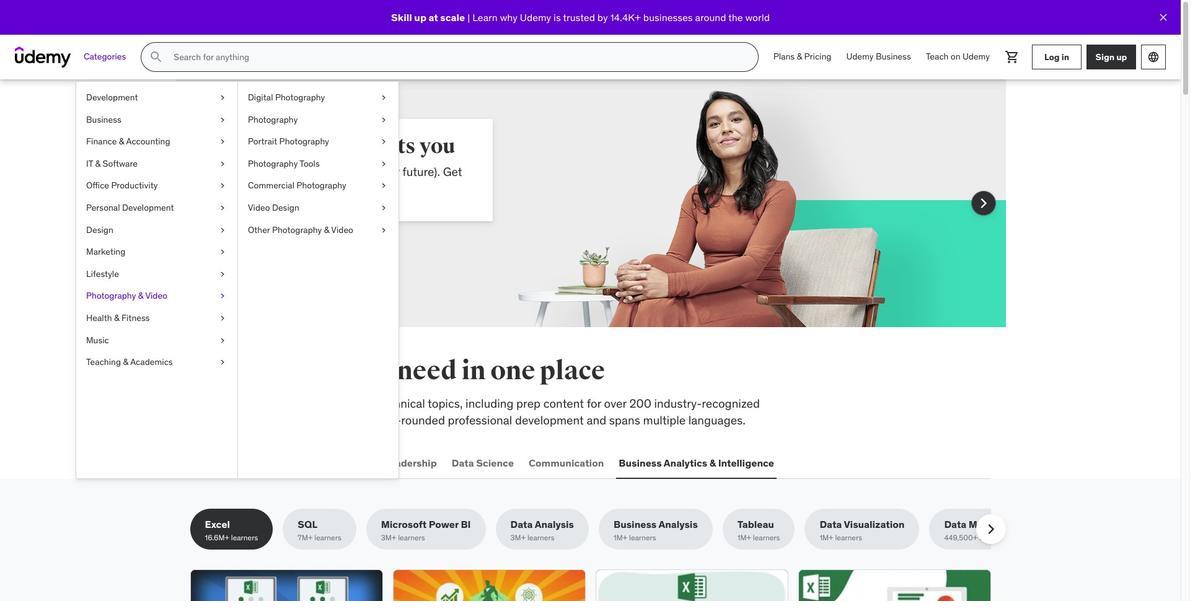 Task type: locate. For each thing, give the bounding box(es) containing it.
up for skill
[[414, 11, 427, 23]]

productivity
[[111, 180, 158, 191]]

3 learners from the left
[[398, 533, 425, 543]]

teaching
[[86, 357, 121, 368]]

1 vertical spatial you
[[348, 355, 392, 387]]

1 horizontal spatial up
[[1117, 51, 1127, 62]]

1 analysis from the left
[[535, 518, 574, 531]]

development inside button
[[216, 457, 279, 469]]

1 1m+ from the left
[[614, 533, 627, 543]]

skills inside covering critical workplace skills to technical topics, including prep content for over 200 industry-recognized certifications, our catalog supports well-rounded professional development and spans multiple languages.
[[335, 396, 361, 411]]

xsmall image inside personal development link
[[218, 202, 228, 214]]

up right sign
[[1117, 51, 1127, 62]]

business for business analysis 1m+ learners
[[614, 518, 657, 531]]

digital photography
[[248, 92, 325, 103]]

xsmall image inside finance & accounting "link"
[[218, 136, 228, 148]]

1 vertical spatial for
[[587, 396, 601, 411]]

xsmall image inside digital photography link
[[379, 92, 389, 104]]

3m+
[[381, 533, 396, 543], [511, 533, 526, 543]]

design down 'with'
[[272, 202, 299, 213]]

1 vertical spatial in
[[462, 355, 486, 387]]

around
[[695, 11, 726, 23]]

design link
[[76, 219, 237, 241]]

xsmall image inside marketing link
[[218, 246, 228, 258]]

other photography & video
[[248, 224, 353, 235]]

xsmall image inside the portrait photography link
[[379, 136, 389, 148]]

development
[[515, 413, 584, 428]]

web development
[[192, 457, 279, 469]]

xsmall image inside office productivity link
[[218, 180, 228, 192]]

1 horizontal spatial you
[[420, 133, 456, 159]]

plans & pricing link
[[766, 42, 839, 72]]

0 vertical spatial design
[[272, 202, 299, 213]]

1 horizontal spatial udemy
[[847, 51, 874, 62]]

video down started
[[248, 202, 270, 213]]

data analysis 3m+ learners
[[511, 518, 574, 543]]

digital photography link
[[238, 87, 399, 109]]

& right finance
[[119, 136, 124, 147]]

xsmall image for commercial photography
[[379, 180, 389, 192]]

xsmall image inside photography tools link
[[379, 158, 389, 170]]

xsmall image for marketing
[[218, 246, 228, 258]]

0 horizontal spatial design
[[86, 224, 113, 235]]

your right '(and'
[[377, 164, 400, 179]]

intelligence
[[718, 457, 774, 469]]

data right bi
[[511, 518, 533, 531]]

1m+ inside data visualization 1m+ learners
[[820, 533, 834, 543]]

1 vertical spatial up
[[1117, 51, 1127, 62]]

tools
[[300, 158, 320, 169]]

critical
[[240, 396, 275, 411]]

development right web
[[216, 457, 279, 469]]

1 vertical spatial next image
[[981, 520, 1001, 539]]

xsmall image inside health & fitness link
[[218, 312, 228, 325]]

(and
[[351, 164, 374, 179]]

2 analysis from the left
[[659, 518, 698, 531]]

leadership
[[384, 457, 437, 469]]

choose a language image
[[1148, 51, 1160, 63]]

xsmall image inside lifestyle link
[[218, 268, 228, 280]]

& down 'video design' link
[[324, 224, 329, 235]]

photography & video
[[86, 290, 167, 302]]

for
[[266, 164, 280, 179], [587, 396, 601, 411]]

2 3m+ from the left
[[511, 533, 526, 543]]

1 horizontal spatial in
[[1062, 51, 1069, 62]]

at
[[429, 11, 438, 23]]

& inside "link"
[[119, 136, 124, 147]]

topic filters element
[[190, 509, 1028, 550]]

xsmall image for digital photography
[[379, 92, 389, 104]]

the left world
[[728, 11, 743, 23]]

xsmall image for personal development
[[218, 202, 228, 214]]

1 vertical spatial skills
[[335, 396, 361, 411]]

data inside data analysis 3m+ learners
[[511, 518, 533, 531]]

0 horizontal spatial 1m+
[[614, 533, 627, 543]]

development for web
[[216, 457, 279, 469]]

xsmall image inside commercial photography link
[[379, 180, 389, 192]]

learn
[[473, 11, 498, 23]]

& right analytics
[[710, 457, 716, 469]]

7 learners from the left
[[835, 533, 862, 543]]

0 vertical spatial up
[[414, 11, 427, 23]]

fitness
[[121, 312, 150, 324]]

1 horizontal spatial the
[[728, 11, 743, 23]]

for up commercial
[[266, 164, 280, 179]]

xsmall image inside teaching & academics "link"
[[218, 357, 228, 369]]

5 learners from the left
[[629, 533, 656, 543]]

& for software
[[95, 158, 101, 169]]

business
[[876, 51, 911, 62], [86, 114, 121, 125], [619, 457, 662, 469], [614, 518, 657, 531]]

academics
[[130, 357, 173, 368]]

accounting
[[126, 136, 170, 147]]

data science
[[452, 457, 514, 469]]

science
[[476, 457, 514, 469]]

is
[[554, 11, 561, 23]]

& right it
[[95, 158, 101, 169]]

udemy left is
[[520, 11, 551, 23]]

photography up photography link
[[275, 92, 325, 103]]

next image inside topic filters element
[[981, 520, 1001, 539]]

all
[[190, 355, 227, 387]]

data inside button
[[452, 457, 474, 469]]

0 vertical spatial you
[[420, 133, 456, 159]]

& for fitness
[[114, 312, 119, 324]]

xsmall image for it & software
[[218, 158, 228, 170]]

log in
[[1045, 51, 1069, 62]]

xsmall image for music
[[218, 334, 228, 347]]

in right log
[[1062, 51, 1069, 62]]

1 horizontal spatial your
[[377, 164, 400, 179]]

learners inside data visualization 1m+ learners
[[835, 533, 862, 543]]

you up get
[[420, 133, 456, 159]]

& right plans
[[797, 51, 802, 62]]

xsmall image for photography & video
[[218, 290, 228, 302]]

0 horizontal spatial up
[[414, 11, 427, 23]]

0 horizontal spatial analysis
[[535, 518, 574, 531]]

analysis inside business analysis 1m+ learners
[[659, 518, 698, 531]]

xsmall image inside 'video design' link
[[379, 202, 389, 214]]

6 learners from the left
[[753, 533, 780, 543]]

& up "fitness"
[[138, 290, 143, 302]]

business analytics & intelligence
[[619, 457, 774, 469]]

0 horizontal spatial in
[[462, 355, 486, 387]]

workplace
[[278, 396, 332, 411]]

& inside "link"
[[123, 357, 128, 368]]

submit search image
[[149, 50, 164, 64]]

development for personal
[[122, 202, 174, 213]]

xsmall image inside photography & video link
[[218, 290, 228, 302]]

business inside button
[[619, 457, 662, 469]]

skills up 'workplace'
[[276, 355, 343, 387]]

personal
[[86, 202, 120, 213]]

skills up 'supports'
[[335, 396, 361, 411]]

3m+ inside the microsoft power bi 3m+ learners
[[381, 533, 396, 543]]

the
[[728, 11, 743, 23], [231, 355, 271, 387]]

2 horizontal spatial 1m+
[[820, 533, 834, 543]]

business inside business analysis 1m+ learners
[[614, 518, 657, 531]]

close image
[[1157, 11, 1170, 24]]

up left at
[[414, 11, 427, 23]]

microsoft power bi 3m+ learners
[[381, 518, 471, 543]]

digital
[[248, 92, 273, 103]]

your
[[283, 164, 305, 179], [377, 164, 400, 179]]

next image inside carousel element
[[974, 193, 993, 213]]

data for data analysis 3m+ learners
[[511, 518, 533, 531]]

0 horizontal spatial your
[[283, 164, 305, 179]]

you inside learning that gets you skills for your present (and your future). get started with us.
[[420, 133, 456, 159]]

certifications,
[[190, 413, 261, 428]]

udemy inside "link"
[[963, 51, 990, 62]]

2 vertical spatial video
[[145, 290, 167, 302]]

personal development link
[[76, 197, 237, 219]]

xsmall image inside design link
[[218, 224, 228, 236]]

plans & pricing
[[774, 51, 832, 62]]

learners inside excel 16.6m+ learners
[[231, 533, 258, 543]]

photography up commercial
[[248, 158, 298, 169]]

photography up portrait
[[248, 114, 298, 125]]

& for accounting
[[119, 136, 124, 147]]

learners inside the microsoft power bi 3m+ learners
[[398, 533, 425, 543]]

our
[[264, 413, 281, 428]]

0 vertical spatial skills
[[276, 355, 343, 387]]

personal development
[[86, 202, 174, 213]]

xsmall image inside business link
[[218, 114, 228, 126]]

xsmall image for other photography & video
[[379, 224, 389, 236]]

next image
[[974, 193, 993, 213], [981, 520, 1001, 539]]

8 learners from the left
[[980, 533, 1006, 543]]

& for academics
[[123, 357, 128, 368]]

0 vertical spatial video
[[248, 202, 270, 213]]

data for data science
[[452, 457, 474, 469]]

data left science
[[452, 457, 474, 469]]

& for video
[[138, 290, 143, 302]]

Search for anything text field
[[171, 46, 743, 68]]

1 vertical spatial video
[[331, 224, 353, 235]]

including
[[466, 396, 514, 411]]

1 horizontal spatial for
[[587, 396, 601, 411]]

why
[[500, 11, 518, 23]]

lifestyle
[[86, 268, 119, 279]]

2 vertical spatial development
[[216, 457, 279, 469]]

analysis
[[535, 518, 574, 531], [659, 518, 698, 531]]

0 horizontal spatial 3m+
[[381, 533, 396, 543]]

1 vertical spatial design
[[86, 224, 113, 235]]

in
[[1062, 51, 1069, 62], [462, 355, 486, 387]]

1 learners from the left
[[231, 533, 258, 543]]

3 1m+ from the left
[[820, 533, 834, 543]]

1 horizontal spatial analysis
[[659, 518, 698, 531]]

1m+ inside business analysis 1m+ learners
[[614, 533, 627, 543]]

xsmall image
[[218, 92, 228, 104], [379, 114, 389, 126], [218, 158, 228, 170], [379, 158, 389, 170], [218, 246, 228, 258], [218, 334, 228, 347], [218, 357, 228, 369]]

xsmall image inside the other photography & video link
[[379, 224, 389, 236]]

teach on udemy
[[926, 51, 990, 62]]

& right teaching at left bottom
[[123, 357, 128, 368]]

2 horizontal spatial udemy
[[963, 51, 990, 62]]

& right health
[[114, 312, 119, 324]]

languages.
[[689, 413, 746, 428]]

analysis for data analysis
[[535, 518, 574, 531]]

1 3m+ from the left
[[381, 533, 396, 543]]

design down personal
[[86, 224, 113, 235]]

you for skills
[[348, 355, 392, 387]]

you up to
[[348, 355, 392, 387]]

learners
[[231, 533, 258, 543], [314, 533, 341, 543], [398, 533, 425, 543], [528, 533, 555, 543], [629, 533, 656, 543], [753, 533, 780, 543], [835, 533, 862, 543], [980, 533, 1006, 543]]

development down office productivity link
[[122, 202, 174, 213]]

for up and
[[587, 396, 601, 411]]

analysis inside data analysis 3m+ learners
[[535, 518, 574, 531]]

sign up link
[[1087, 45, 1136, 69]]

up
[[414, 11, 427, 23], [1117, 51, 1127, 62]]

udemy right pricing
[[847, 51, 874, 62]]

development down categories dropdown button
[[86, 92, 138, 103]]

data for data modeling 449,500+ learners
[[944, 518, 967, 531]]

commercial
[[248, 180, 294, 191]]

udemy right on
[[963, 51, 990, 62]]

marketing
[[86, 246, 125, 257]]

rounded
[[401, 413, 445, 428]]

skills
[[276, 355, 343, 387], [335, 396, 361, 411]]

xsmall image for health & fitness
[[218, 312, 228, 325]]

1m+ for data visualization
[[820, 533, 834, 543]]

4 learners from the left
[[528, 533, 555, 543]]

for inside learning that gets you skills for your present (and your future). get started with us.
[[266, 164, 280, 179]]

data inside data modeling 449,500+ learners
[[944, 518, 967, 531]]

leadership button
[[382, 448, 439, 478]]

video down 'video design' link
[[331, 224, 353, 235]]

skills
[[235, 164, 263, 179]]

xsmall image inside it & software link
[[218, 158, 228, 170]]

xsmall image inside photography link
[[379, 114, 389, 126]]

1 horizontal spatial 3m+
[[511, 533, 526, 543]]

0 horizontal spatial you
[[348, 355, 392, 387]]

2 1m+ from the left
[[738, 533, 751, 543]]

portrait photography link
[[238, 131, 399, 153]]

finance
[[86, 136, 117, 147]]

1m+ inside tableau 1m+ learners
[[738, 533, 751, 543]]

xsmall image for photography tools
[[379, 158, 389, 170]]

udemy business
[[847, 51, 911, 62]]

it
[[86, 158, 93, 169]]

0 horizontal spatial video
[[145, 290, 167, 302]]

your up the commercial photography
[[283, 164, 305, 179]]

video design link
[[238, 197, 399, 219]]

video down lifestyle link
[[145, 290, 167, 302]]

1 vertical spatial the
[[231, 355, 271, 387]]

photography down 'video design' link
[[272, 224, 322, 235]]

xsmall image
[[379, 92, 389, 104], [218, 114, 228, 126], [218, 136, 228, 148], [379, 136, 389, 148], [218, 180, 228, 192], [379, 180, 389, 192], [218, 202, 228, 214], [379, 202, 389, 214], [218, 224, 228, 236], [379, 224, 389, 236], [218, 268, 228, 280], [218, 290, 228, 302], [218, 312, 228, 325]]

1 horizontal spatial 1m+
[[738, 533, 751, 543]]

carousel element
[[175, 79, 1006, 357]]

the up critical
[[231, 355, 271, 387]]

2 learners from the left
[[314, 533, 341, 543]]

0 horizontal spatial for
[[266, 164, 280, 179]]

data left visualization
[[820, 518, 842, 531]]

teach on udemy link
[[919, 42, 997, 72]]

xsmall image inside music link
[[218, 334, 228, 347]]

in up including
[[462, 355, 486, 387]]

1 vertical spatial development
[[122, 202, 174, 213]]

0 vertical spatial next image
[[974, 193, 993, 213]]

data inside data visualization 1m+ learners
[[820, 518, 842, 531]]

business for business analytics & intelligence
[[619, 457, 662, 469]]

0 vertical spatial for
[[266, 164, 280, 179]]

xsmall image inside development link
[[218, 92, 228, 104]]

449,500+
[[944, 533, 978, 543]]

pricing
[[804, 51, 832, 62]]

data up 449,500+
[[944, 518, 967, 531]]



Task type: vqa. For each thing, say whether or not it's contained in the screenshot.


Task type: describe. For each thing, give the bounding box(es) containing it.
you for gets
[[420, 133, 456, 159]]

excel 16.6m+ learners
[[205, 518, 258, 543]]

recognized
[[702, 396, 760, 411]]

commercial photography
[[248, 180, 346, 191]]

industry-
[[654, 396, 702, 411]]

learning
[[235, 133, 326, 159]]

world
[[745, 11, 770, 23]]

xsmall image for finance & accounting
[[218, 136, 228, 148]]

place
[[540, 355, 605, 387]]

analysis for business analysis
[[659, 518, 698, 531]]

health & fitness
[[86, 312, 150, 324]]

teach
[[926, 51, 949, 62]]

sign up
[[1096, 51, 1127, 62]]

office productivity link
[[76, 175, 237, 197]]

spans
[[609, 413, 640, 428]]

modeling
[[969, 518, 1013, 531]]

udemy image
[[15, 46, 71, 68]]

log
[[1045, 51, 1060, 62]]

xsmall image for video design
[[379, 202, 389, 214]]

photography up health & fitness
[[86, 290, 136, 302]]

14.4k+
[[610, 11, 641, 23]]

software
[[103, 158, 138, 169]]

tableau 1m+ learners
[[738, 518, 780, 543]]

next image for carousel element
[[974, 193, 993, 213]]

udemy business link
[[839, 42, 919, 72]]

business analytics & intelligence button
[[616, 448, 777, 478]]

sql 7m+ learners
[[298, 518, 341, 543]]

3m+ inside data analysis 3m+ learners
[[511, 533, 526, 543]]

|
[[468, 11, 470, 23]]

scale
[[440, 11, 465, 23]]

0 horizontal spatial the
[[231, 355, 271, 387]]

professional
[[448, 413, 512, 428]]

1 horizontal spatial video
[[248, 202, 270, 213]]

gets
[[374, 133, 416, 159]]

& for pricing
[[797, 51, 802, 62]]

business for business
[[86, 114, 121, 125]]

covering critical workplace skills to technical topics, including prep content for over 200 industry-recognized certifications, our catalog supports well-rounded professional development and spans multiple languages.
[[190, 396, 760, 428]]

shopping cart with 0 items image
[[1005, 50, 1020, 64]]

communication
[[529, 457, 604, 469]]

trusted
[[563, 11, 595, 23]]

get
[[443, 164, 462, 179]]

200
[[630, 396, 652, 411]]

learners inside data modeling 449,500+ learners
[[980, 533, 1006, 543]]

up for sign
[[1117, 51, 1127, 62]]

2 your from the left
[[377, 164, 400, 179]]

2 horizontal spatial video
[[331, 224, 353, 235]]

video design
[[248, 202, 299, 213]]

0 vertical spatial the
[[728, 11, 743, 23]]

0 vertical spatial development
[[86, 92, 138, 103]]

development link
[[76, 87, 237, 109]]

1m+ for business analysis
[[614, 533, 627, 543]]

xsmall image for portrait photography
[[379, 136, 389, 148]]

learners inside data analysis 3m+ learners
[[528, 533, 555, 543]]

1 your from the left
[[283, 164, 305, 179]]

data visualization 1m+ learners
[[820, 518, 905, 543]]

tableau
[[738, 518, 774, 531]]

photography link
[[238, 109, 399, 131]]

xsmall image for teaching & academics
[[218, 357, 228, 369]]

and
[[587, 413, 606, 428]]

& inside button
[[710, 457, 716, 469]]

photography up tools
[[279, 136, 329, 147]]

photography & video link
[[76, 285, 237, 307]]

xsmall image for lifestyle
[[218, 268, 228, 280]]

7m+
[[298, 533, 313, 543]]

learners inside tableau 1m+ learners
[[753, 533, 780, 543]]

that
[[329, 133, 370, 159]]

started
[[235, 181, 272, 196]]

bi
[[461, 518, 471, 531]]

portrait
[[248, 136, 277, 147]]

visualization
[[844, 518, 905, 531]]

learners inside sql 7m+ learners
[[314, 533, 341, 543]]

catalog
[[284, 413, 323, 428]]

health & fitness link
[[76, 307, 237, 330]]

microsoft
[[381, 518, 427, 531]]

on
[[951, 51, 961, 62]]

music
[[86, 334, 109, 346]]

to
[[364, 396, 375, 411]]

present
[[308, 164, 349, 179]]

health
[[86, 312, 112, 324]]

xsmall image for office productivity
[[218, 180, 228, 192]]

need
[[397, 355, 457, 387]]

finance & accounting link
[[76, 131, 237, 153]]

it & software link
[[76, 153, 237, 175]]

skill
[[391, 11, 412, 23]]

learners inside business analysis 1m+ learners
[[629, 533, 656, 543]]

data for data visualization 1m+ learners
[[820, 518, 842, 531]]

multiple
[[643, 413, 686, 428]]

photography tools link
[[238, 153, 399, 175]]

for inside covering critical workplace skills to technical topics, including prep content for over 200 industry-recognized certifications, our catalog supports well-rounded professional development and spans multiple languages.
[[587, 396, 601, 411]]

0 vertical spatial in
[[1062, 51, 1069, 62]]

marketing link
[[76, 241, 237, 263]]

categories button
[[76, 42, 134, 72]]

it & software
[[86, 158, 138, 169]]

0 horizontal spatial udemy
[[520, 11, 551, 23]]

us.
[[300, 181, 315, 196]]

business analysis 1m+ learners
[[614, 518, 698, 543]]

xsmall image for development
[[218, 92, 228, 104]]

learning that gets you skills for your present (and your future). get started with us.
[[235, 133, 462, 196]]

photography down present
[[297, 180, 346, 191]]

data science button
[[449, 448, 516, 478]]

skill up at scale | learn why udemy is trusted by 14.4k+ businesses around the world
[[391, 11, 770, 23]]

over
[[604, 396, 627, 411]]

commercial photography link
[[238, 175, 399, 197]]

teaching & academics link
[[76, 352, 237, 374]]

xsmall image for business
[[218, 114, 228, 126]]

plans
[[774, 51, 795, 62]]

xsmall image for photography
[[379, 114, 389, 126]]

by
[[597, 11, 608, 23]]

sql
[[298, 518, 318, 531]]

lifestyle link
[[76, 263, 237, 285]]

1 horizontal spatial design
[[272, 202, 299, 213]]

next image for topic filters element
[[981, 520, 1001, 539]]

xsmall image for design
[[218, 224, 228, 236]]

portrait photography
[[248, 136, 329, 147]]

other photography & video link
[[238, 219, 399, 241]]

all the skills you need in one place
[[190, 355, 605, 387]]



